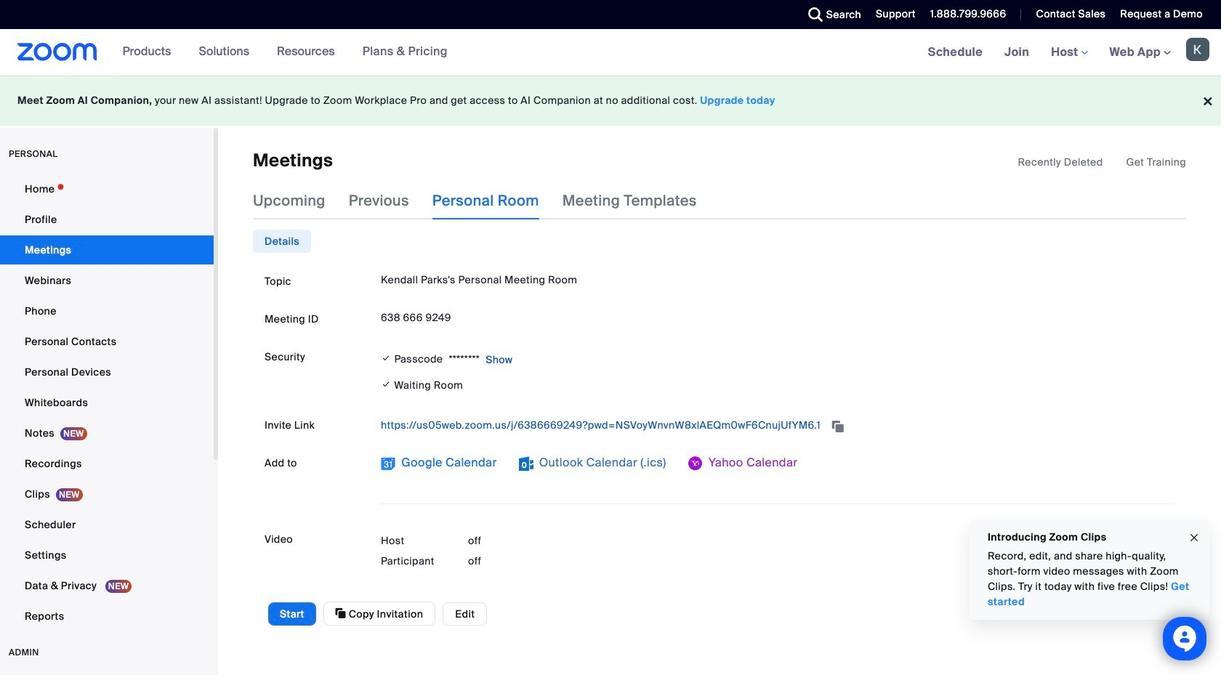Task type: describe. For each thing, give the bounding box(es) containing it.
close image
[[1189, 530, 1200, 546]]

1 vertical spatial application
[[381, 414, 1175, 437]]

copy image
[[336, 607, 346, 620]]

checked image
[[381, 378, 391, 393]]

0 vertical spatial application
[[1018, 155, 1186, 169]]

add to outlook calendar (.ics) image
[[519, 457, 533, 471]]

meetings navigation
[[917, 29, 1221, 76]]



Task type: vqa. For each thing, say whether or not it's contained in the screenshot.
Add icon
no



Task type: locate. For each thing, give the bounding box(es) containing it.
tabs of meeting tab list
[[253, 182, 720, 220]]

profile picture image
[[1186, 38, 1210, 61]]

add to yahoo calendar image
[[688, 457, 703, 471]]

footer
[[0, 76, 1221, 126]]

product information navigation
[[112, 29, 459, 76]]

checked image
[[381, 351, 391, 366]]

application
[[1018, 155, 1186, 169], [381, 414, 1175, 437]]

tab
[[253, 230, 311, 253]]

add to google calendar image
[[381, 457, 395, 471]]

personal menu menu
[[0, 174, 214, 632]]

zoom logo image
[[17, 43, 97, 61]]

banner
[[0, 29, 1221, 76]]

tab list
[[253, 230, 311, 253]]



